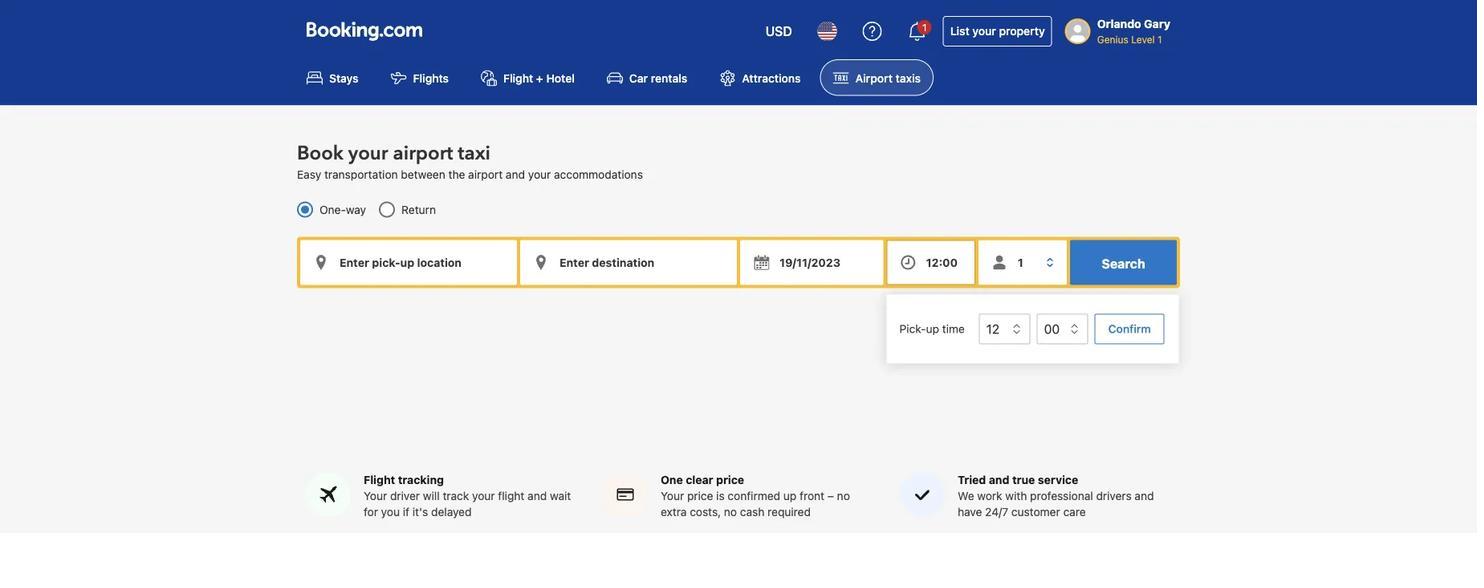 Task type: vqa. For each thing, say whether or not it's contained in the screenshot.
The List Your Property
yes



Task type: describe. For each thing, give the bounding box(es) containing it.
confirmed
[[728, 490, 780, 503]]

and right drivers
[[1135, 490, 1154, 503]]

car rentals link
[[594, 59, 700, 96]]

service
[[1038, 474, 1078, 487]]

cash
[[740, 506, 765, 519]]

we
[[958, 490, 974, 503]]

usd button
[[756, 12, 802, 51]]

transportation
[[324, 168, 398, 181]]

hotel
[[546, 71, 575, 85]]

tried
[[958, 474, 986, 487]]

your inside flight tracking your driver will track your flight and wait for you if it's delayed
[[364, 490, 387, 503]]

stays
[[329, 71, 359, 85]]

is
[[716, 490, 725, 503]]

and inside book your airport taxi easy transportation between the airport and your accommodations
[[506, 168, 525, 181]]

up inside the one clear price your price is confirmed up front – no extra costs, no cash required
[[783, 490, 797, 503]]

one-way
[[320, 203, 366, 216]]

for
[[364, 506, 378, 519]]

0 vertical spatial up
[[926, 323, 939, 336]]

customer
[[1011, 506, 1060, 519]]

driver
[[390, 490, 420, 503]]

orlando gary genius level 1
[[1097, 17, 1170, 45]]

attractions
[[742, 71, 801, 85]]

–
[[828, 490, 834, 503]]

24/7
[[985, 506, 1008, 519]]

and inside flight tracking your driver will track your flight and wait for you if it's delayed
[[528, 490, 547, 503]]

flights
[[413, 71, 449, 85]]

0 horizontal spatial no
[[724, 506, 737, 519]]

0 horizontal spatial airport
[[393, 140, 453, 167]]

way
[[346, 203, 366, 216]]

flights link
[[378, 59, 462, 96]]

track
[[443, 490, 469, 503]]

one
[[661, 474, 683, 487]]

Enter destination text field
[[520, 240, 737, 285]]

flight tracking your driver will track your flight and wait for you if it's delayed
[[364, 474, 571, 519]]

front
[[800, 490, 825, 503]]

book
[[297, 140, 343, 167]]

one clear price your price is confirmed up front – no extra costs, no cash required
[[661, 474, 850, 519]]

flight
[[498, 490, 525, 503]]

between
[[401, 168, 445, 181]]

true
[[1012, 474, 1035, 487]]

genius
[[1097, 34, 1129, 45]]

return
[[401, 203, 436, 216]]

will
[[423, 490, 440, 503]]

1 inside orlando gary genius level 1
[[1158, 34, 1162, 45]]

accommodations
[[554, 168, 643, 181]]

rentals
[[651, 71, 687, 85]]

airport taxis link
[[820, 59, 934, 96]]

0 vertical spatial price
[[716, 474, 744, 487]]

the
[[448, 168, 465, 181]]

flight + hotel link
[[468, 59, 588, 96]]

car
[[629, 71, 648, 85]]

work
[[977, 490, 1002, 503]]

search
[[1102, 256, 1145, 271]]

wait
[[550, 490, 571, 503]]

attractions link
[[707, 59, 814, 96]]

stays link
[[294, 59, 371, 96]]

property
[[999, 24, 1045, 38]]

if
[[403, 506, 409, 519]]

tried and true service we work with professional drivers and have 24/7 customer care
[[958, 474, 1154, 519]]

costs,
[[690, 506, 721, 519]]

1 vertical spatial price
[[687, 490, 713, 503]]

car rentals
[[629, 71, 687, 85]]



Task type: locate. For each thing, give the bounding box(es) containing it.
1 your from the left
[[364, 490, 387, 503]]

airport up between
[[393, 140, 453, 167]]

1 horizontal spatial up
[[926, 323, 939, 336]]

0 horizontal spatial your
[[364, 490, 387, 503]]

no right '–'
[[837, 490, 850, 503]]

flight left +
[[503, 71, 533, 85]]

flight inside 'link'
[[503, 71, 533, 85]]

flight + hotel
[[503, 71, 575, 85]]

12:00 button
[[887, 240, 975, 285]]

+
[[536, 71, 543, 85]]

1 inside button
[[922, 22, 927, 33]]

and up work
[[989, 474, 1010, 487]]

2 your from the left
[[661, 490, 684, 503]]

extra
[[661, 506, 687, 519]]

0 vertical spatial flight
[[503, 71, 533, 85]]

0 horizontal spatial 1
[[922, 22, 927, 33]]

and
[[506, 168, 525, 181], [989, 474, 1010, 487], [528, 490, 547, 503], [1135, 490, 1154, 503]]

0 horizontal spatial price
[[687, 490, 713, 503]]

price down clear
[[687, 490, 713, 503]]

price up is
[[716, 474, 744, 487]]

required
[[768, 506, 811, 519]]

0 horizontal spatial flight
[[364, 474, 395, 487]]

airport
[[393, 140, 453, 167], [468, 168, 503, 181]]

0 vertical spatial airport
[[393, 140, 453, 167]]

19/11/2023
[[779, 256, 840, 269]]

1 vertical spatial 1
[[1158, 34, 1162, 45]]

flight for flight tracking your driver will track your flight and wait for you if it's delayed
[[364, 474, 395, 487]]

1 vertical spatial airport
[[468, 168, 503, 181]]

with
[[1005, 490, 1027, 503]]

no down is
[[724, 506, 737, 519]]

flight
[[503, 71, 533, 85], [364, 474, 395, 487]]

1 horizontal spatial price
[[716, 474, 744, 487]]

flight for flight + hotel
[[503, 71, 533, 85]]

your left accommodations
[[528, 168, 551, 181]]

no
[[837, 490, 850, 503], [724, 506, 737, 519]]

list
[[950, 24, 970, 38]]

up
[[926, 323, 939, 336], [783, 490, 797, 503]]

one-
[[320, 203, 346, 216]]

1 horizontal spatial airport
[[468, 168, 503, 181]]

your inside the one clear price your price is confirmed up front – no extra costs, no cash required
[[661, 490, 684, 503]]

you
[[381, 506, 400, 519]]

1 horizontal spatial flight
[[503, 71, 533, 85]]

tracking
[[398, 474, 444, 487]]

airport down "taxi"
[[468, 168, 503, 181]]

airport
[[855, 71, 893, 85]]

1 vertical spatial flight
[[364, 474, 395, 487]]

care
[[1063, 506, 1086, 519]]

book your airport taxi easy transportation between the airport and your accommodations
[[297, 140, 643, 181]]

taxis
[[896, 71, 921, 85]]

time
[[942, 323, 965, 336]]

flight inside flight tracking your driver will track your flight and wait for you if it's delayed
[[364, 474, 395, 487]]

it's
[[412, 506, 428, 519]]

your right list
[[972, 24, 996, 38]]

airport taxis
[[855, 71, 921, 85]]

12:00
[[926, 256, 958, 269]]

and left wait
[[528, 490, 547, 503]]

your up "transportation"
[[348, 140, 388, 167]]

your inside flight tracking your driver will track your flight and wait for you if it's delayed
[[472, 490, 495, 503]]

0 vertical spatial 1
[[922, 22, 927, 33]]

list your property
[[950, 24, 1045, 38]]

0 horizontal spatial up
[[783, 490, 797, 503]]

delayed
[[431, 506, 472, 519]]

Enter pick-up location text field
[[300, 240, 517, 285]]

1 button
[[898, 12, 937, 51]]

gary
[[1144, 17, 1170, 31]]

1 down gary
[[1158, 34, 1162, 45]]

1 horizontal spatial no
[[837, 490, 850, 503]]

search button
[[1070, 240, 1177, 285]]

pick-up time
[[900, 323, 965, 336]]

pick-
[[900, 323, 926, 336]]

orlando
[[1097, 17, 1141, 31]]

and right the the
[[506, 168, 525, 181]]

usd
[[765, 24, 792, 39]]

easy
[[297, 168, 321, 181]]

your down one at bottom left
[[661, 490, 684, 503]]

professional
[[1030, 490, 1093, 503]]

0 vertical spatial no
[[837, 490, 850, 503]]

have
[[958, 506, 982, 519]]

1 vertical spatial no
[[724, 506, 737, 519]]

booking.com online hotel reservations image
[[307, 22, 422, 41]]

your up for
[[364, 490, 387, 503]]

drivers
[[1096, 490, 1132, 503]]

1 horizontal spatial your
[[661, 490, 684, 503]]

your
[[364, 490, 387, 503], [661, 490, 684, 503]]

your
[[972, 24, 996, 38], [348, 140, 388, 167], [528, 168, 551, 181], [472, 490, 495, 503]]

1 vertical spatial up
[[783, 490, 797, 503]]

list your property link
[[943, 16, 1052, 47]]

confirm button
[[1095, 314, 1165, 345]]

your right track
[[472, 490, 495, 503]]

price
[[716, 474, 744, 487], [687, 490, 713, 503]]

1 horizontal spatial 1
[[1158, 34, 1162, 45]]

up left time
[[926, 323, 939, 336]]

level
[[1131, 34, 1155, 45]]

up up required
[[783, 490, 797, 503]]

taxi
[[458, 140, 490, 167]]

19/11/2023 button
[[740, 240, 884, 285]]

1
[[922, 22, 927, 33], [1158, 34, 1162, 45]]

flight up driver
[[364, 474, 395, 487]]

confirm
[[1108, 323, 1151, 336]]

1 left list
[[922, 22, 927, 33]]

clear
[[686, 474, 713, 487]]



